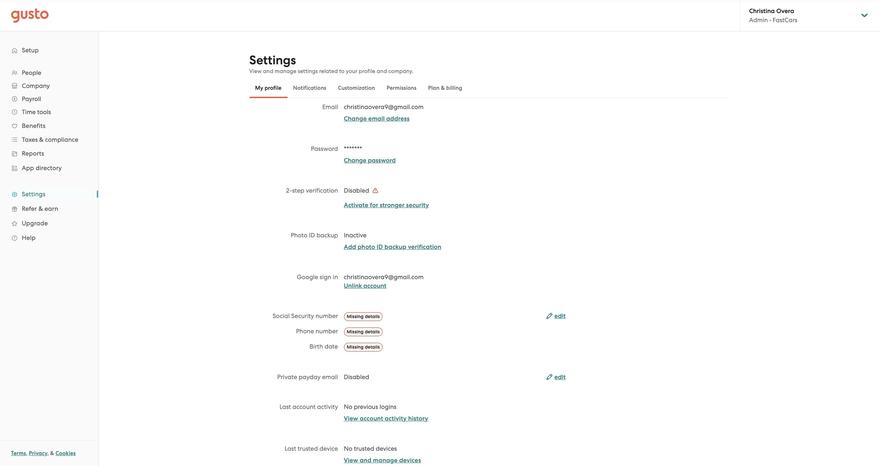 Task type: locate. For each thing, give the bounding box(es) containing it.
1 disabled from the top
[[344, 187, 371, 194]]

0 vertical spatial settings
[[249, 53, 296, 68]]

0 vertical spatial missing
[[347, 314, 364, 319]]

email
[[368, 115, 385, 123], [322, 373, 338, 381]]

google
[[297, 274, 318, 281]]

no previous logins
[[344, 403, 397, 410]]

2 , from the left
[[47, 450, 49, 457]]

1 vertical spatial devices
[[399, 457, 421, 464]]

activity for view account activity history
[[385, 415, 407, 422]]

1 , from the left
[[26, 450, 28, 457]]

0 horizontal spatial id
[[309, 232, 315, 239]]

time tools button
[[7, 105, 91, 119]]

0 vertical spatial activity
[[317, 403, 338, 410]]

0 horizontal spatial manage
[[275, 68, 297, 75]]

0 vertical spatial devices
[[376, 445, 397, 452]]

,
[[26, 450, 28, 457], [47, 450, 49, 457]]

no left previous
[[344, 403, 352, 410]]

christinaovera9@gmail.com up change email address
[[344, 103, 424, 111]]

disabled for verification
[[344, 187, 371, 194]]

no
[[344, 403, 352, 410], [344, 445, 352, 452]]

1 no from the top
[[344, 403, 352, 410]]

trusted up view and manage devices link
[[354, 445, 374, 452]]

1 details from the top
[[365, 314, 380, 319]]

0 vertical spatial no
[[344, 403, 352, 410]]

0 vertical spatial profile
[[359, 68, 375, 75]]

add photo id backup verification button
[[344, 243, 441, 252]]

0 horizontal spatial trusted
[[298, 445, 318, 452]]

settings for settings view and manage settings related to your profile and company.
[[249, 53, 296, 68]]

terms
[[11, 450, 26, 457]]

for
[[370, 202, 378, 209]]

2 details from the top
[[365, 329, 380, 335]]

0 vertical spatial account
[[363, 282, 386, 290]]

change for change email address
[[344, 115, 367, 123]]

manage
[[275, 68, 297, 75], [373, 457, 398, 464]]

activity
[[317, 403, 338, 410], [385, 415, 407, 422]]

1 change from the top
[[344, 115, 367, 123]]

1 horizontal spatial id
[[377, 243, 383, 251]]

account down private payday email
[[293, 403, 316, 410]]

manage down no trusted devices
[[373, 457, 398, 464]]

1 vertical spatial profile
[[265, 85, 282, 91]]

view for view and manage devices
[[344, 457, 358, 464]]

0 horizontal spatial activity
[[317, 403, 338, 410]]

and left company.
[[377, 68, 387, 75]]

1 vertical spatial view
[[344, 415, 358, 422]]

id right photo
[[377, 243, 383, 251]]

1 horizontal spatial profile
[[359, 68, 375, 75]]

1 horizontal spatial activity
[[385, 415, 407, 422]]

account for last account activity
[[293, 403, 316, 410]]

unlink account button
[[344, 282, 386, 291]]

1 vertical spatial change
[[344, 157, 366, 164]]

profile right my
[[265, 85, 282, 91]]

manage inside settings view and manage settings related to your profile and company.
[[275, 68, 297, 75]]

, left privacy on the bottom left
[[26, 450, 28, 457]]

backup
[[317, 232, 338, 239], [385, 243, 407, 251]]

view down previous
[[344, 415, 358, 422]]

2 trusted from the left
[[354, 445, 374, 452]]

last for view account activity history
[[280, 403, 291, 410]]

settings inside settings view and manage settings related to your profile and company.
[[249, 53, 296, 68]]

1 horizontal spatial settings
[[249, 53, 296, 68]]

1 vertical spatial christinaovera9@gmail.com
[[344, 274, 424, 281]]

christinaovera9@gmail.com for christinaovera9@gmail.com
[[344, 103, 424, 111]]

1 trusted from the left
[[298, 445, 318, 452]]

and
[[263, 68, 273, 75], [377, 68, 387, 75], [360, 457, 372, 464]]

0 horizontal spatial profile
[[265, 85, 282, 91]]

0 vertical spatial number
[[316, 312, 338, 320]]

view up my
[[249, 68, 262, 75]]

, left cookies button
[[47, 450, 49, 457]]

0 horizontal spatial and
[[263, 68, 273, 75]]

change password
[[344, 157, 396, 164]]

& for compliance
[[39, 136, 44, 143]]

1 vertical spatial backup
[[385, 243, 407, 251]]

1 horizontal spatial manage
[[373, 457, 398, 464]]

customization button
[[332, 79, 381, 97]]

account right 'unlink' at the bottom left of the page
[[363, 282, 386, 290]]

0 vertical spatial christinaovera9@gmail.com
[[344, 103, 424, 111]]

people button
[[7, 66, 91, 79]]

& right taxes
[[39, 136, 44, 143]]

2 vertical spatial details
[[365, 344, 380, 350]]

1 horizontal spatial backup
[[385, 243, 407, 251]]

0 vertical spatial missing details
[[347, 314, 380, 319]]

edit
[[555, 312, 566, 320], [555, 373, 566, 381]]

christinaovera9@gmail.com up unlink account button
[[344, 274, 424, 281]]

2 disabled from the top
[[344, 373, 369, 381]]

0 vertical spatial email
[[368, 115, 385, 123]]

disabled up activate
[[344, 187, 371, 194]]

plan & billing
[[428, 85, 462, 91]]

& right plan
[[441, 85, 445, 91]]

previous
[[354, 403, 378, 410]]

christinaovera9@gmail.com unlink account
[[344, 274, 424, 290]]

2 vertical spatial account
[[360, 415, 383, 422]]

details
[[365, 314, 380, 319], [365, 329, 380, 335], [365, 344, 380, 350]]

settings tabs tab list
[[249, 78, 729, 98]]

2 missing details from the top
[[347, 329, 380, 335]]

inactive
[[344, 232, 367, 239]]

1 vertical spatial last
[[285, 445, 296, 452]]

profile
[[359, 68, 375, 75], [265, 85, 282, 91]]

no right device
[[344, 445, 352, 452]]

missing details for social security number
[[347, 314, 380, 319]]

edit for 2nd edit button from the bottom
[[555, 312, 566, 320]]

0 horizontal spatial verification
[[306, 187, 338, 194]]

0 horizontal spatial email
[[322, 373, 338, 381]]

billing
[[446, 85, 462, 91]]

1 vertical spatial edit
[[555, 373, 566, 381]]

2 missing from the top
[[347, 329, 364, 335]]

1 missing from the top
[[347, 314, 364, 319]]

settings view and manage settings related to your profile and company.
[[249, 53, 414, 75]]

trusted left device
[[298, 445, 318, 452]]

0 vertical spatial change
[[344, 115, 367, 123]]

email left address
[[368, 115, 385, 123]]

settings inside gusto navigation "element"
[[22, 191, 45, 198]]

& left earn on the top left
[[38, 205, 43, 212]]

overa
[[776, 7, 794, 15]]

2 vertical spatial missing
[[347, 344, 364, 350]]

1 vertical spatial settings
[[22, 191, 45, 198]]

1 horizontal spatial email
[[368, 115, 385, 123]]

privacy link
[[29, 450, 47, 457]]

social security number
[[273, 312, 338, 320]]

1 vertical spatial no
[[344, 445, 352, 452]]

last
[[280, 403, 291, 410], [285, 445, 296, 452]]

email inside button
[[368, 115, 385, 123]]

& for earn
[[38, 205, 43, 212]]

2 edit from the top
[[555, 373, 566, 381]]

0 vertical spatial verification
[[306, 187, 338, 194]]

view
[[249, 68, 262, 75], [344, 415, 358, 422], [344, 457, 358, 464]]

2 change from the top
[[344, 157, 366, 164]]

0 vertical spatial backup
[[317, 232, 338, 239]]

1 horizontal spatial verification
[[408, 243, 441, 251]]

1 edit button from the top
[[547, 312, 566, 321]]

app directory
[[22, 164, 62, 172]]

1 vertical spatial missing
[[347, 329, 364, 335]]

2 no from the top
[[344, 445, 352, 452]]

id right the "photo"
[[309, 232, 315, 239]]

social
[[273, 312, 290, 320]]

1 vertical spatial disabled
[[344, 373, 369, 381]]

security
[[291, 312, 314, 320]]

and down no trusted devices
[[360, 457, 372, 464]]

2 vertical spatial missing details
[[347, 344, 380, 350]]

edit button
[[547, 312, 566, 321], [547, 373, 566, 382]]

terms link
[[11, 450, 26, 457]]

payroll button
[[7, 92, 91, 105]]

1 christinaovera9@gmail.com from the top
[[344, 103, 424, 111]]

1 vertical spatial verification
[[408, 243, 441, 251]]

password
[[311, 145, 338, 152]]

change up *******
[[344, 115, 367, 123]]

number up phone number
[[316, 312, 338, 320]]

verification inside 'button'
[[408, 243, 441, 251]]

details for social security number
[[365, 314, 380, 319]]

missing for phone number
[[347, 329, 364, 335]]

id
[[309, 232, 315, 239], [377, 243, 383, 251]]

1 vertical spatial number
[[316, 328, 338, 335]]

0 vertical spatial last
[[280, 403, 291, 410]]

email right payday
[[322, 373, 338, 381]]

activate for stronger security link
[[344, 202, 429, 209]]

time
[[22, 108, 36, 116]]

0 horizontal spatial settings
[[22, 191, 45, 198]]

account down no previous logins
[[360, 415, 383, 422]]

and up the my profile button at the top left
[[263, 68, 273, 75]]

my profile button
[[249, 79, 287, 97]]

0 vertical spatial edit button
[[547, 312, 566, 321]]

change
[[344, 115, 367, 123], [344, 157, 366, 164]]

activity down payday
[[317, 403, 338, 410]]

0 vertical spatial disabled
[[344, 187, 371, 194]]

profile inside button
[[265, 85, 282, 91]]

1 vertical spatial id
[[377, 243, 383, 251]]

settings
[[249, 53, 296, 68], [22, 191, 45, 198]]

1 vertical spatial details
[[365, 329, 380, 335]]

missing details for phone number
[[347, 329, 380, 335]]

private payday email
[[277, 373, 338, 381]]

change down *******
[[344, 157, 366, 164]]

0 horizontal spatial devices
[[376, 445, 397, 452]]

christina
[[749, 7, 775, 15]]

device
[[320, 445, 338, 452]]

devices
[[376, 445, 397, 452], [399, 457, 421, 464]]

settings up the my profile button at the top left
[[249, 53, 296, 68]]

0 vertical spatial details
[[365, 314, 380, 319]]

email
[[322, 103, 338, 111]]

disabled up previous
[[344, 373, 369, 381]]

1 missing details from the top
[[347, 314, 380, 319]]

number up birth date
[[316, 328, 338, 335]]

3 missing details from the top
[[347, 344, 380, 350]]

backup right photo
[[385, 243, 407, 251]]

disabled
[[344, 187, 371, 194], [344, 373, 369, 381]]

backup left the inactive
[[317, 232, 338, 239]]

history
[[408, 415, 428, 422]]

1 vertical spatial edit button
[[547, 373, 566, 382]]

missing
[[347, 314, 364, 319], [347, 329, 364, 335], [347, 344, 364, 350]]

2 christinaovera9@gmail.com from the top
[[344, 274, 424, 281]]

3 details from the top
[[365, 344, 380, 350]]

profile right your
[[359, 68, 375, 75]]

trusted
[[298, 445, 318, 452], [354, 445, 374, 452]]

earn
[[45, 205, 58, 212]]

1 vertical spatial missing details
[[347, 329, 380, 335]]

taxes & compliance
[[22, 136, 78, 143]]

last for view and manage devices
[[285, 445, 296, 452]]

2 edit button from the top
[[547, 373, 566, 382]]

manage left settings
[[275, 68, 297, 75]]

1 edit from the top
[[555, 312, 566, 320]]

profile inside settings view and manage settings related to your profile and company.
[[359, 68, 375, 75]]

christinaovera9@gmail.com
[[344, 103, 424, 111], [344, 274, 424, 281]]

settings up refer
[[22, 191, 45, 198]]

1 horizontal spatial trusted
[[354, 445, 374, 452]]

0 vertical spatial manage
[[275, 68, 297, 75]]

*******
[[344, 145, 362, 152]]

0 horizontal spatial ,
[[26, 450, 28, 457]]

& inside dropdown button
[[39, 136, 44, 143]]

1 horizontal spatial ,
[[47, 450, 49, 457]]

1 vertical spatial activity
[[385, 415, 407, 422]]

no for view and manage devices
[[344, 445, 352, 452]]

0 vertical spatial view
[[249, 68, 262, 75]]

3 missing from the top
[[347, 344, 364, 350]]

activity down "logins" on the bottom left of the page
[[385, 415, 407, 422]]

view and manage devices link
[[344, 457, 421, 464]]

view down no trusted devices
[[344, 457, 358, 464]]

2 vertical spatial view
[[344, 457, 358, 464]]

& inside button
[[441, 85, 445, 91]]

0 vertical spatial edit
[[555, 312, 566, 320]]

admin
[[749, 16, 768, 24]]

number
[[316, 312, 338, 320], [316, 328, 338, 335]]

no for view account activity history
[[344, 403, 352, 410]]

reports link
[[7, 147, 91, 160]]

1 vertical spatial account
[[293, 403, 316, 410]]

verification
[[306, 187, 338, 194], [408, 243, 441, 251]]

list
[[0, 66, 98, 245]]



Task type: vqa. For each thing, say whether or not it's contained in the screenshot.
inactive on the left of the page
yes



Task type: describe. For each thing, give the bounding box(es) containing it.
refer & earn link
[[7, 202, 91, 215]]

missing for birth date
[[347, 344, 364, 350]]

in
[[333, 274, 338, 281]]

settings
[[298, 68, 318, 75]]

2 horizontal spatial and
[[377, 68, 387, 75]]

fastcars
[[773, 16, 798, 24]]

taxes
[[22, 136, 38, 143]]

view account activity history link
[[344, 415, 428, 422]]

taxes & compliance button
[[7, 133, 91, 146]]

missing for social security number
[[347, 314, 364, 319]]

change email address
[[344, 115, 410, 123]]

missing details for birth date
[[347, 344, 380, 350]]

view inside settings view and manage settings related to your profile and company.
[[249, 68, 262, 75]]

& left cookies button
[[50, 450, 54, 457]]

setup
[[22, 47, 39, 54]]

2 number from the top
[[316, 328, 338, 335]]

compliance
[[45, 136, 78, 143]]

photo
[[291, 232, 307, 239]]

photo
[[358, 243, 375, 251]]

view account activity history
[[344, 415, 428, 422]]

to
[[339, 68, 345, 75]]

id inside 'button'
[[377, 243, 383, 251]]

list containing people
[[0, 66, 98, 245]]

trusted for no
[[354, 445, 374, 452]]

app
[[22, 164, 34, 172]]

my profile
[[255, 85, 282, 91]]

change for change password
[[344, 157, 366, 164]]

last account activity
[[280, 403, 338, 410]]

1 horizontal spatial and
[[360, 457, 372, 464]]

reports
[[22, 150, 44, 157]]

details for birth date
[[365, 344, 380, 350]]

photo id backup
[[291, 232, 338, 239]]

directory
[[36, 164, 62, 172]]

birth date
[[310, 343, 338, 350]]

payday
[[299, 373, 321, 381]]

privacy
[[29, 450, 47, 457]]

benefits link
[[7, 119, 91, 132]]

refer
[[22, 205, 37, 212]]

tools
[[37, 108, 51, 116]]

disabled for email
[[344, 373, 369, 381]]

activate
[[344, 202, 368, 209]]

module__icon___go7vc image
[[373, 188, 378, 194]]

notifications
[[293, 85, 326, 91]]

stronger
[[380, 202, 405, 209]]

last trusted device
[[285, 445, 338, 452]]

sign
[[320, 274, 331, 281]]

home image
[[11, 8, 49, 23]]

app directory link
[[7, 162, 91, 175]]

google sign in
[[297, 274, 338, 281]]

gusto navigation element
[[0, 31, 98, 257]]

0 vertical spatial id
[[309, 232, 315, 239]]

details for phone number
[[365, 329, 380, 335]]

edit for first edit button from the bottom of the page
[[555, 373, 566, 381]]

account for view account activity history
[[360, 415, 383, 422]]

setup link
[[7, 44, 91, 57]]

trusted for last
[[298, 445, 318, 452]]

add
[[344, 243, 356, 251]]

cookies
[[56, 450, 76, 457]]

& for billing
[[441, 85, 445, 91]]

2-step verification
[[286, 187, 338, 194]]

view for view account activity history
[[344, 415, 358, 422]]

company.
[[389, 68, 414, 75]]

christina overa admin • fastcars
[[749, 7, 798, 24]]

view and manage devices
[[344, 457, 421, 464]]

settings link
[[7, 188, 91, 201]]

customization
[[338, 85, 375, 91]]

1 horizontal spatial devices
[[399, 457, 421, 464]]

plan
[[428, 85, 440, 91]]

1 number from the top
[[316, 312, 338, 320]]

activity for last account activity
[[317, 403, 338, 410]]

terms , privacy , & cookies
[[11, 450, 76, 457]]

company button
[[7, 79, 91, 92]]

christinaovera9@gmail.com for christinaovera9@gmail.com unlink account
[[344, 274, 424, 281]]

1 vertical spatial manage
[[373, 457, 398, 464]]

people
[[22, 69, 41, 76]]

birth
[[310, 343, 323, 350]]

•
[[770, 16, 771, 24]]

1 vertical spatial email
[[322, 373, 338, 381]]

refer & earn
[[22, 205, 58, 212]]

private
[[277, 373, 297, 381]]

backup inside 'button'
[[385, 243, 407, 251]]

account inside the christinaovera9@gmail.com unlink account
[[363, 282, 386, 290]]

logins
[[380, 403, 397, 410]]

security
[[406, 202, 429, 209]]

0 horizontal spatial backup
[[317, 232, 338, 239]]

help link
[[7, 231, 91, 244]]

payroll
[[22, 95, 41, 103]]

date
[[325, 343, 338, 350]]

time tools
[[22, 108, 51, 116]]

plan & billing button
[[422, 79, 468, 97]]

settings for settings
[[22, 191, 45, 198]]

2-
[[286, 187, 292, 194]]

step
[[292, 187, 304, 194]]

upgrade
[[22, 220, 48, 227]]

phone
[[296, 328, 314, 335]]

help
[[22, 234, 36, 242]]

benefits
[[22, 122, 46, 129]]

notifications button
[[287, 79, 332, 97]]

cookies button
[[56, 449, 76, 458]]

no trusted devices
[[344, 445, 397, 452]]

permissions button
[[381, 79, 422, 97]]

my
[[255, 85, 263, 91]]

phone number
[[296, 328, 338, 335]]

password
[[368, 157, 396, 164]]

permissions
[[387, 85, 417, 91]]

your
[[346, 68, 357, 75]]

related
[[319, 68, 338, 75]]



